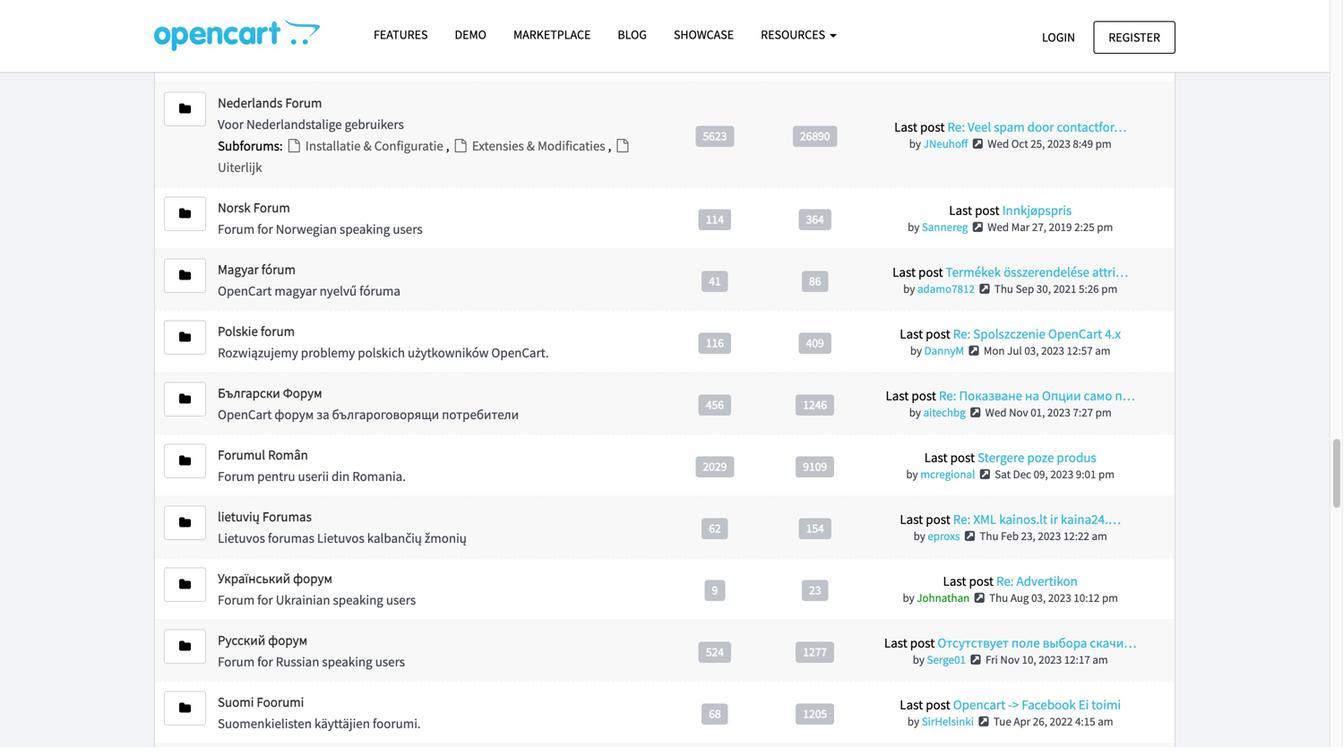 Task type: locate. For each thing, give the bounding box(es) containing it.
1 vertical spatial wed
[[988, 220, 1010, 234]]

door
[[1028, 118, 1055, 135]]

by left the dannym
[[911, 343, 923, 358]]

2023 down "re: spolszczenie opencart 4.x" link
[[1042, 343, 1065, 358]]

sat down "stergere"
[[995, 467, 1011, 482]]

speaking for ukrainian
[[333, 592, 384, 609]]

1 vertical spatial speaking
[[333, 592, 384, 609]]

norsk forum link
[[218, 199, 290, 216]]

1 vertical spatial thu
[[980, 529, 999, 544]]

opencart down български
[[218, 406, 272, 423]]

re: for re: xml kainos.lt ir kaina24.…
[[954, 511, 971, 528]]

re: xml kainos.lt ir kaina24.… link
[[954, 511, 1122, 528]]

by left adamo7812
[[904, 281, 916, 296]]

thu down xml
[[980, 529, 999, 544]]

thu down last post termékek összerendelése attri…
[[995, 281, 1014, 296]]

1 file o image from the left
[[286, 139, 303, 152]]

post up by dannym
[[926, 325, 951, 342]]

users inside український форум forum for ukrainian speaking users
[[386, 592, 416, 609]]

forum inside український форум forum for ukrainian speaking users
[[218, 592, 255, 609]]

by eproxs
[[914, 529, 961, 544]]

re: left xml
[[954, 511, 971, 528]]

скачи…
[[1091, 635, 1137, 652]]

by left aitechbg link
[[910, 405, 922, 420]]

view the latest post image down "stergere"
[[978, 469, 993, 480]]

for for ukrainian
[[257, 592, 273, 609]]

30,
[[1037, 281, 1052, 296]]

1 vertical spatial opencart
[[1049, 325, 1103, 342]]

2 horizontal spatial file o image
[[614, 139, 632, 152]]

tue
[[994, 714, 1012, 729]]

pm for re: показване на опции само п…
[[1096, 405, 1112, 420]]

file o image inside installatie & configuratie link
[[286, 139, 303, 152]]

opencart left 3.0.3.8
[[943, 35, 995, 52]]

0 vertical spatial for
[[257, 220, 273, 237]]

blog
[[618, 26, 647, 43]]

forum up nederlandstalige
[[285, 94, 322, 111]]

& right extensies
[[527, 137, 535, 154]]

by for last post re: показване на опции само п…
[[910, 405, 922, 420]]

re: up dannym link
[[954, 325, 971, 342]]

само
[[1084, 387, 1113, 404]]

wed down 'spam'
[[988, 136, 1010, 151]]

post for re: veel spam door contactfor…
[[921, 118, 945, 135]]

2023 for kainos.lt
[[1038, 529, 1062, 544]]

svenskt forum
[[218, 32, 299, 49]]

03, for advertikon
[[1032, 591, 1046, 605]]

2 vertical spatial speaking
[[322, 653, 373, 670]]

by left mcregional link on the bottom right of the page
[[907, 467, 919, 482]]

eproxs
[[928, 529, 961, 544]]

post up mcregional
[[951, 449, 975, 466]]

last post stergere poze produs
[[925, 449, 1097, 466]]

>
[[1013, 696, 1020, 714]]

forum right svenskt
[[265, 32, 299, 49]]

форум down форум on the left bottom of the page
[[275, 406, 314, 423]]

am down shipmond… at the right top of the page
[[1083, 53, 1098, 68]]

for down український форум "link" on the bottom left
[[257, 592, 273, 609]]

український форум link
[[218, 570, 333, 587]]

0 horizontal spatial file o image
[[286, 139, 303, 152]]

for inside "русский форум forum for russian speaking users"
[[257, 653, 273, 670]]

forum
[[285, 94, 322, 111], [253, 199, 290, 216], [218, 220, 255, 237], [218, 468, 255, 485], [218, 592, 255, 609], [218, 653, 255, 670]]

last for last post re: xml kainos.lt ir kaina24.…
[[900, 511, 924, 528]]

jneuhoff
[[924, 136, 969, 151]]

03, down re: advertikon link
[[1032, 591, 1046, 605]]

norsk forum image
[[179, 207, 191, 220]]

0 vertical spatial forum
[[265, 32, 299, 49]]

форум for русский форум
[[268, 632, 308, 649]]

extensies
[[472, 137, 524, 154]]

sat inside opencart 3.0.3.8 och shipmond… sat oct 21, 2023 3:40 am
[[981, 53, 996, 68]]

for
[[257, 220, 273, 237], [257, 592, 273, 609], [257, 653, 273, 670]]

speaking right norwegian
[[340, 220, 390, 237]]

forumul român link
[[218, 446, 308, 463]]

& down gebruikers on the top of page
[[364, 137, 372, 154]]

1 & from the left
[[364, 137, 372, 154]]

file o image
[[286, 139, 303, 152], [452, 139, 470, 152], [614, 139, 632, 152]]

sirhelsinki link
[[922, 714, 974, 729]]

2 file o image from the left
[[452, 139, 470, 152]]

file o image right 'modificaties'
[[614, 139, 632, 152]]

speaking right "russian" at bottom left
[[322, 653, 373, 670]]

feb
[[1002, 529, 1019, 544]]

opencart 3.0.3.8 och shipmond… sat oct 21, 2023 3:40 am
[[943, 35, 1132, 68]]

re: up aitechbg
[[939, 387, 957, 404]]

view the latest post image left fri
[[969, 654, 984, 666]]

oct left the 21,
[[999, 53, 1016, 68]]

post for re: xml kainos.lt ir kaina24.…
[[926, 511, 951, 528]]

view the latest post image left "tue" in the bottom of the page
[[977, 716, 992, 728]]

last post opencart -> facebook ei toimi
[[900, 696, 1122, 714]]

for for russian
[[257, 653, 273, 670]]

file o image left extensies
[[452, 139, 470, 152]]

, right 'modificaties'
[[608, 137, 614, 154]]

524
[[706, 645, 724, 660]]

dannym link
[[925, 343, 965, 358]]

nov down the 'last post re: показване на опции само п…'
[[1010, 405, 1029, 420]]

spam
[[994, 118, 1025, 135]]

2023 down "och"
[[1035, 53, 1058, 68]]

by left jneuhoff
[[910, 136, 922, 151]]

forum for русский форум
[[218, 653, 255, 670]]

re: veel spam door contactfor… link
[[948, 118, 1127, 135]]

users
[[393, 220, 423, 237], [386, 592, 416, 609], [375, 653, 405, 670]]

1 , from the left
[[446, 137, 452, 154]]

nov for поле
[[1001, 653, 1020, 667]]

0 vertical spatial oct
[[999, 53, 1016, 68]]

1 lietuvos from the left
[[218, 530, 265, 547]]

, right "configuratie"
[[446, 137, 452, 154]]

by for last post re: advertikon
[[903, 591, 915, 605]]

9
[[712, 583, 718, 598]]

nov down last post отсутствует поле выбора скачи… in the right of the page
[[1001, 653, 1020, 667]]

attri…
[[1093, 263, 1129, 281]]

view the latest post image for поле
[[969, 654, 984, 666]]

ir
[[1051, 511, 1059, 528]]

409
[[807, 335, 825, 351]]

forum down forumul
[[218, 468, 255, 485]]

lietuvos right "forumas"
[[317, 530, 365, 547]]

0 horizontal spatial &
[[364, 137, 372, 154]]

sat left the 21,
[[981, 53, 996, 68]]

п…
[[1116, 387, 1136, 404]]

0 horizontal spatial ,
[[446, 137, 452, 154]]

forum inside "русский форум forum for russian speaking users"
[[218, 653, 255, 670]]

pm right 10:12
[[1103, 591, 1119, 605]]

4:15
[[1076, 714, 1096, 729]]

0 vertical spatial users
[[393, 220, 423, 237]]

for inside norsk forum forum for norwegian speaking users
[[257, 220, 273, 237]]

forum down the norsk
[[218, 220, 255, 237]]

1 horizontal spatial ,
[[608, 137, 614, 154]]

2 vertical spatial wed
[[986, 405, 1007, 420]]

9109
[[804, 459, 828, 474]]

1 vertical spatial nov
[[1001, 653, 1020, 667]]

view the latest post image down last post re: advertikon
[[973, 592, 988, 604]]

speaking
[[340, 220, 390, 237], [333, 592, 384, 609], [322, 653, 373, 670]]

forum for norsk forum
[[218, 220, 255, 237]]

norsk
[[218, 199, 251, 216]]

русский
[[218, 632, 266, 649]]

speaking inside "русский форум forum for russian speaking users"
[[322, 653, 373, 670]]

2 lietuvos from the left
[[317, 530, 365, 547]]

opencart up "tue" in the bottom of the page
[[954, 696, 1006, 714]]

1 horizontal spatial file o image
[[452, 139, 470, 152]]

view the latest post image left mon
[[967, 345, 982, 357]]

2023 for produs
[[1051, 467, 1074, 482]]

file o image inside the extensies & modificaties 'link'
[[452, 139, 470, 152]]

post for opencart -> facebook ei toimi
[[926, 696, 951, 714]]

pm right 9:01
[[1099, 467, 1115, 482]]

din
[[332, 468, 350, 485]]

1 horizontal spatial &
[[527, 137, 535, 154]]

1 for from the top
[[257, 220, 273, 237]]

2023
[[1035, 53, 1058, 68], [1048, 136, 1071, 151], [1042, 343, 1065, 358], [1048, 405, 1071, 420], [1051, 467, 1074, 482], [1038, 529, 1062, 544], [1049, 591, 1072, 605], [1039, 653, 1062, 667]]

0 vertical spatial 03,
[[1025, 343, 1039, 358]]

български форум image
[[179, 393, 191, 406]]

aug
[[1011, 591, 1030, 605]]

forum down 'русский'
[[218, 653, 255, 670]]

0 vertical spatial sat
[[981, 53, 996, 68]]

xml
[[974, 511, 997, 528]]

nov for показване
[[1010, 405, 1029, 420]]

3 for from the top
[[257, 653, 273, 670]]

last for last post отсутствует поле выбора скачи…
[[885, 635, 908, 652]]

by for last post re: spolszczenie opencart 4.x
[[911, 343, 923, 358]]

forum inside polskie forum rozwiązujemy problemy polskich użytkowników opencart.
[[261, 323, 295, 340]]

oct
[[999, 53, 1016, 68], [1012, 136, 1029, 151]]

speaking inside norsk forum forum for norwegian speaking users
[[340, 220, 390, 237]]

український форум forum for ukrainian speaking users
[[218, 570, 416, 609]]

opencart up '12:57'
[[1049, 325, 1103, 342]]

view the latest post image down xml
[[963, 531, 978, 542]]

by left sirhelsinki link
[[908, 714, 920, 729]]

view the latest post image
[[978, 283, 993, 295], [969, 407, 984, 419], [963, 531, 978, 542], [973, 592, 988, 604], [969, 654, 984, 666]]

last for last post re: veel spam door contactfor…
[[895, 118, 918, 135]]

last post отсутствует поле выбора скачи…
[[885, 635, 1137, 652]]

post up by eproxs
[[926, 511, 951, 528]]

68
[[709, 706, 721, 722]]

9:01
[[1077, 467, 1097, 482]]

2023 right "10,"
[[1039, 653, 1062, 667]]

forum up "rozwiązujemy"
[[261, 323, 295, 340]]

post up 'by aitechbg'
[[912, 387, 937, 404]]

view the latest post image for показване
[[969, 407, 984, 419]]

for down norsk forum link on the top left of page
[[257, 220, 273, 237]]

by aitechbg
[[910, 405, 966, 420]]

1 horizontal spatial lietuvos
[[317, 530, 365, 547]]

speaking inside український форум forum for ukrainian speaking users
[[333, 592, 384, 609]]

re: for re: spolszczenie opencart 4.x
[[954, 325, 971, 342]]

sannereg link
[[922, 220, 969, 234]]

fri
[[986, 653, 999, 667]]

post up by jneuhoff
[[921, 118, 945, 135]]

1277
[[804, 645, 828, 660]]

forum inside forumul român forum pentru userii din romania.
[[218, 468, 255, 485]]

thu down last post re: advertikon
[[990, 591, 1009, 605]]

форум up ukrainian
[[293, 570, 333, 587]]

3 file o image from the left
[[614, 139, 632, 152]]

pm down the 'attri…'
[[1102, 281, 1118, 296]]

post up johnathan
[[970, 573, 994, 590]]

users inside "русский форум forum for russian speaking users"
[[375, 653, 405, 670]]

wed down the показване
[[986, 405, 1007, 420]]

pm right 2:25
[[1098, 220, 1114, 234]]

0 vertical spatial opencart
[[943, 35, 995, 52]]

norsk forum forum for norwegian speaking users
[[218, 199, 423, 237]]

3:40
[[1060, 53, 1081, 68]]

last post re: advertikon
[[944, 573, 1078, 590]]

by left serge01
[[913, 653, 925, 667]]

view the latest post image for xml
[[963, 531, 978, 542]]

polskich
[[358, 344, 405, 361]]

suomi
[[218, 694, 254, 711]]

view the latest post image down the показване
[[969, 407, 984, 419]]

file o image down nederlandstalige
[[286, 139, 303, 152]]

pm down the само
[[1096, 405, 1112, 420]]

03, right jul
[[1025, 343, 1039, 358]]

produs
[[1057, 449, 1097, 466]]

0 horizontal spatial lietuvos
[[218, 530, 265, 547]]

am for facebook
[[1098, 714, 1114, 729]]

am inside opencart 3.0.3.8 och shipmond… sat oct 21, 2023 3:40 am
[[1083, 53, 1098, 68]]

wed mar 27, 2019 2:25 pm
[[988, 220, 1114, 234]]

post for re: spolszczenie opencart 4.x
[[926, 325, 951, 342]]

veel
[[968, 118, 992, 135]]

0 vertical spatial thu
[[995, 281, 1014, 296]]

форум inside български форум opencart форум за българоговорящи потребители
[[275, 406, 314, 423]]

0 vertical spatial wed
[[988, 136, 1010, 151]]

форум inside "русский форум forum for russian speaking users"
[[268, 632, 308, 649]]

last for last post stergere poze produs
[[925, 449, 948, 466]]

am down toimi
[[1098, 714, 1114, 729]]

българоговорящи
[[332, 406, 439, 423]]

pm for re: advertikon
[[1103, 591, 1119, 605]]

2023 right 25,
[[1048, 136, 1071, 151]]

last for last post re: показване на опции само п…
[[886, 387, 909, 404]]

svenskt forum image
[[179, 41, 191, 53]]

by left eproxs link
[[914, 529, 926, 544]]

forum down український
[[218, 592, 255, 609]]

opencart for български форум opencart форум за българоговорящи потребители
[[218, 406, 272, 423]]

view the latest post image right sannereg
[[971, 221, 986, 233]]

foorumi.
[[373, 715, 421, 732]]

speaking right ukrainian
[[333, 592, 384, 609]]

1 vertical spatial forum
[[261, 323, 295, 340]]

by left johnathan link on the right bottom
[[903, 591, 915, 605]]

2 vertical spatial opencart
[[218, 406, 272, 423]]

modificaties
[[538, 137, 606, 154]]

users down kalbančių
[[386, 592, 416, 609]]

view the latest post image down veel
[[971, 138, 986, 150]]

0 vertical spatial speaking
[[340, 220, 390, 237]]

lietuvos
[[218, 530, 265, 547], [317, 530, 365, 547]]

users up foorumi.
[[375, 653, 405, 670]]

login
[[1043, 29, 1076, 45]]

users inside norsk forum forum for norwegian speaking users
[[393, 220, 423, 237]]

re: up the aug
[[997, 573, 1014, 590]]

users up 'fóruma'
[[393, 220, 423, 237]]

post up by sirhelsinki
[[926, 696, 951, 714]]

форум up "russian" at bottom left
[[268, 632, 308, 649]]

wed down last post innkjøpspris
[[988, 220, 1010, 234]]

re: up jneuhoff link
[[948, 118, 966, 135]]

2 vertical spatial thu
[[990, 591, 1009, 605]]

1 vertical spatial 03,
[[1032, 591, 1046, 605]]

marketplace link
[[500, 19, 605, 50]]

view the latest post image
[[971, 138, 986, 150], [971, 221, 986, 233], [967, 345, 982, 357], [978, 469, 993, 480], [977, 716, 992, 728]]

2 vertical spatial форум
[[268, 632, 308, 649]]

показване
[[960, 387, 1023, 404]]

2023 down ir
[[1038, 529, 1062, 544]]

suomi foorumi image
[[179, 702, 191, 715]]

1 vertical spatial users
[[386, 592, 416, 609]]

by left sannereg
[[908, 220, 920, 234]]

2023 down опции
[[1048, 405, 1071, 420]]

forum for svenskt
[[265, 32, 299, 49]]

polskie forum link
[[218, 323, 295, 340]]

kalbančių
[[367, 530, 422, 547]]

2 for from the top
[[257, 592, 273, 609]]

view the latest post image for összerendelése
[[978, 283, 993, 295]]

for for norwegian
[[257, 220, 273, 237]]

for down русский форум "link"
[[257, 653, 273, 670]]

opencart inside magyar fórum opencart magyar nyelvű fóruma
[[218, 282, 272, 299]]

view the latest post image down termékek
[[978, 283, 993, 295]]

post left 'innkjøpspris' link
[[975, 202, 1000, 219]]

am down kaina24.…
[[1092, 529, 1108, 544]]

for inside український форум forum for ukrainian speaking users
[[257, 592, 273, 609]]

re: spolszczenie opencart 4.x link
[[954, 325, 1122, 342]]

2 vertical spatial users
[[375, 653, 405, 670]]

am down скачи… at the right bottom of the page
[[1093, 653, 1109, 667]]

forum for polskie
[[261, 323, 295, 340]]

1 vertical spatial форум
[[293, 570, 333, 587]]

wed
[[988, 136, 1010, 151], [988, 220, 1010, 234], [986, 405, 1007, 420]]

am down 4.x
[[1096, 343, 1111, 358]]

форум inside український форум forum for ukrainian speaking users
[[293, 570, 333, 587]]

opencart inside български форум opencart форум за българоговорящи потребители
[[218, 406, 272, 423]]

0 vertical spatial форум
[[275, 406, 314, 423]]

magyar
[[218, 261, 259, 278]]

pentru
[[257, 468, 295, 485]]

opencart down magyar
[[218, 282, 272, 299]]

view the latest post image for advertikon
[[973, 592, 988, 604]]

mcregional
[[921, 467, 976, 482]]

10:12
[[1074, 591, 1100, 605]]

wed for innkjøpspris
[[988, 220, 1010, 234]]

5:26
[[1079, 281, 1100, 296]]

1 vertical spatial for
[[257, 592, 273, 609]]

0 vertical spatial opencart
[[218, 282, 272, 299]]

post up by adamo7812
[[919, 263, 944, 281]]

post for re: показване на опции само п…
[[912, 387, 937, 404]]

2023 right 09,
[[1051, 467, 1074, 482]]

за
[[317, 406, 330, 423]]

opencart inside opencart 3.0.3.8 och shipmond… sat oct 21, 2023 3:40 am
[[943, 35, 995, 52]]

0 vertical spatial nov
[[1010, 405, 1029, 420]]

2 & from the left
[[527, 137, 535, 154]]

&
[[364, 137, 372, 154], [527, 137, 535, 154]]

lietuvos down lietuvių
[[218, 530, 265, 547]]

post up by serge01
[[911, 635, 935, 652]]

last post re: показване на опции само п…
[[886, 387, 1136, 404]]

dec
[[1014, 467, 1032, 482]]

2 vertical spatial for
[[257, 653, 273, 670]]



Task type: vqa. For each thing, say whether or not it's contained in the screenshot.


Task type: describe. For each thing, give the bounding box(es) containing it.
am for скачи…
[[1093, 653, 1109, 667]]

26,
[[1033, 714, 1048, 729]]

view the latest post image for opencart -> facebook ei toimi
[[977, 716, 992, 728]]

file o image for installatie
[[286, 139, 303, 152]]

2029
[[703, 459, 727, 474]]

speaking for russian
[[322, 653, 373, 670]]

post for отсутствует поле выбора скачи…
[[911, 635, 935, 652]]

2023 inside opencart 3.0.3.8 och shipmond… sat oct 21, 2023 3:40 am
[[1035, 53, 1058, 68]]

demo
[[455, 26, 487, 43]]

форум for український форум
[[293, 570, 333, 587]]

русский форум forum for russian speaking users
[[218, 632, 405, 670]]

2 , from the left
[[608, 137, 614, 154]]

am for ir
[[1092, 529, 1108, 544]]

view the latest post image for re: spolszczenie opencart 4.x
[[967, 345, 982, 357]]

post for innkjøpspris
[[975, 202, 1000, 219]]

forumul român image
[[179, 455, 191, 467]]

mar
[[1012, 220, 1030, 234]]

forum inside nederlands forum voor nederlandstalige gebruikers
[[285, 94, 322, 111]]

2023 for opencart
[[1042, 343, 1065, 358]]

och
[[1038, 35, 1058, 52]]

svenskt forum link
[[218, 32, 299, 49]]

2:25
[[1075, 220, 1095, 234]]

re: for re: veel spam door contactfor…
[[948, 118, 966, 135]]

last post re: xml kainos.lt ir kaina24.…
[[900, 511, 1122, 528]]

by for last post отсутствует поле выбора скачи…
[[913, 653, 925, 667]]

file o image inside uiterlijk link
[[614, 139, 632, 152]]

aitechbg link
[[924, 405, 966, 420]]

русский форум image
[[179, 640, 191, 653]]

2023 for выбора
[[1039, 653, 1062, 667]]

resources link
[[748, 19, 851, 50]]

25,
[[1031, 136, 1046, 151]]

отсутствует поле выбора скачи… link
[[938, 635, 1137, 652]]

thu for xml
[[980, 529, 999, 544]]

by jneuhoff
[[910, 136, 969, 151]]

contactfor…
[[1057, 118, 1127, 135]]

116
[[706, 335, 724, 351]]

& for extensies
[[527, 137, 535, 154]]

2021
[[1054, 281, 1077, 296]]

2023 down advertikon
[[1049, 591, 1072, 605]]

forum for український форум
[[218, 592, 255, 609]]

termékek összerendelése attri… link
[[946, 263, 1129, 281]]

thu aug 03, 2023 10:12 pm
[[990, 591, 1119, 605]]

23,
[[1022, 529, 1036, 544]]

1 vertical spatial sat
[[995, 467, 1011, 482]]

& for installatie
[[364, 137, 372, 154]]

re: for re: показване на опции само п…
[[939, 387, 957, 404]]

by sannereg
[[908, 220, 969, 234]]

by for last post stergere poze produs
[[907, 467, 919, 482]]

114
[[706, 212, 724, 227]]

2022
[[1050, 714, 1073, 729]]

oct inside opencart 3.0.3.8 och shipmond… sat oct 21, 2023 3:40 am
[[999, 53, 1016, 68]]

thu for összerendelése
[[995, 281, 1014, 296]]

összerendelése
[[1004, 263, 1090, 281]]

nyelvű
[[320, 282, 357, 299]]

român
[[268, 446, 308, 463]]

2023 for на
[[1048, 405, 1071, 420]]

showcase
[[674, 26, 734, 43]]

termékek
[[946, 263, 1002, 281]]

by serge01
[[913, 653, 966, 667]]

nederlands forum image
[[179, 103, 191, 115]]

nederlandstalige
[[247, 116, 342, 133]]

62
[[709, 521, 721, 536]]

serge01
[[927, 653, 966, 667]]

last for last post re: advertikon
[[944, 573, 967, 590]]

2023 for spam
[[1048, 136, 1071, 151]]

выбора
[[1043, 635, 1088, 652]]

forum for forumul român
[[218, 468, 255, 485]]

by for last post innkjøpspris
[[908, 220, 920, 234]]

view the latest post image for stergere poze produs
[[978, 469, 993, 480]]

facebook
[[1022, 696, 1076, 714]]

russian
[[276, 653, 320, 670]]

lietuvių forumas image
[[179, 517, 191, 529]]

stergere
[[978, 449, 1025, 466]]

pm for stergere poze produs
[[1099, 467, 1115, 482]]

by for last post re: veel spam door contactfor…
[[910, 136, 922, 151]]

polskie
[[218, 323, 258, 340]]

resources
[[761, 26, 828, 43]]

last for last post termékek összerendelése attri…
[[893, 263, 916, 281]]

український
[[218, 570, 291, 587]]

features
[[374, 26, 428, 43]]

nederlands
[[218, 94, 283, 111]]

1205
[[804, 706, 828, 722]]

post for stergere poze produs
[[951, 449, 975, 466]]

български форум link
[[218, 385, 322, 402]]

1 vertical spatial oct
[[1012, 136, 1029, 151]]

poze
[[1028, 449, 1055, 466]]

am for 4.x
[[1096, 343, 1111, 358]]

thu sep 30, 2021 5:26 pm
[[995, 281, 1118, 296]]

speaking for norwegian
[[340, 220, 390, 237]]

gebruikers
[[345, 116, 404, 133]]

pm for termékek összerendelése attri…
[[1102, 281, 1118, 296]]

21,
[[1018, 53, 1033, 68]]

7:27
[[1073, 405, 1094, 420]]

apr
[[1014, 714, 1031, 729]]

nederlands forum voor nederlandstalige gebruikers
[[218, 94, 404, 133]]

post for re: advertikon
[[970, 573, 994, 590]]

magyar fórum opencart magyar nyelvű fóruma
[[218, 261, 401, 299]]

wed for re: показване на опции само п…
[[986, 405, 1007, 420]]

forumul român forum pentru userii din romania.
[[218, 446, 406, 485]]

subforums:
[[218, 137, 283, 154]]

by for last post re: xml kainos.lt ir kaina24.…
[[914, 529, 926, 544]]

aitechbg
[[924, 405, 966, 420]]

lietuvių
[[218, 508, 260, 525]]

03, for spolszczenie
[[1025, 343, 1039, 358]]

thu feb 23, 2023 12:22 am
[[980, 529, 1108, 544]]

by mcregional
[[907, 467, 976, 482]]

magyar fórum image
[[179, 269, 191, 282]]

forum right the norsk
[[253, 199, 290, 216]]

toimi
[[1092, 696, 1122, 714]]

last post termékek összerendelése attri…
[[893, 263, 1129, 281]]

1246
[[804, 397, 828, 412]]

forumas
[[263, 508, 312, 525]]

by for last post opencart -> facebook ei toimi
[[908, 714, 920, 729]]

wed for re: veel spam door contactfor…
[[988, 136, 1010, 151]]

problemy
[[301, 344, 355, 361]]

thu for advertikon
[[990, 591, 1009, 605]]

users for forum for norwegian speaking users
[[393, 220, 423, 237]]

last for last post re: spolszczenie opencart 4.x
[[900, 325, 924, 342]]

by sirhelsinki
[[908, 714, 974, 729]]

wed nov 01, 2023 7:27 pm
[[986, 405, 1112, 420]]

pm for re: veel spam door contactfor…
[[1096, 136, 1112, 151]]

jul
[[1008, 343, 1023, 358]]

український форум image
[[179, 579, 191, 591]]

by for last post termékek összerendelése attri…
[[904, 281, 916, 296]]

users for forum for ukrainian speaking users
[[386, 592, 416, 609]]

fóruma
[[360, 282, 401, 299]]

view the latest post image for innkjøpspris
[[971, 221, 986, 233]]

re: показване на опции само п… link
[[939, 387, 1136, 404]]

file o image for extensies
[[452, 139, 470, 152]]

installatie
[[306, 137, 361, 154]]

last for last post innkjøpspris
[[950, 202, 973, 219]]

view the latest post image for re: veel spam door contactfor…
[[971, 138, 986, 150]]

12:22
[[1064, 529, 1090, 544]]

sirhelsinki
[[922, 714, 974, 729]]

post for termékek összerendelése attri…
[[919, 263, 944, 281]]

pm for innkjøpspris
[[1098, 220, 1114, 234]]

configuratie
[[374, 137, 444, 154]]

fórum
[[262, 261, 296, 278]]

userii
[[298, 468, 329, 485]]

login link
[[1027, 21, 1091, 54]]

last for last post opencart -> facebook ei toimi
[[900, 696, 924, 714]]

1 vertical spatial opencart
[[954, 696, 1006, 714]]

users for forum for russian speaking users
[[375, 653, 405, 670]]

marketplace
[[514, 26, 591, 43]]

eproxs link
[[928, 529, 961, 544]]

re: for re: advertikon
[[997, 573, 1014, 590]]

polskie forum image
[[179, 331, 191, 344]]

foorumi
[[257, 694, 304, 711]]

opencart for magyar fórum opencart magyar nyelvű fóruma
[[218, 282, 272, 299]]

opencart 3.0.3.8 och shipmond… link
[[943, 35, 1132, 52]]



